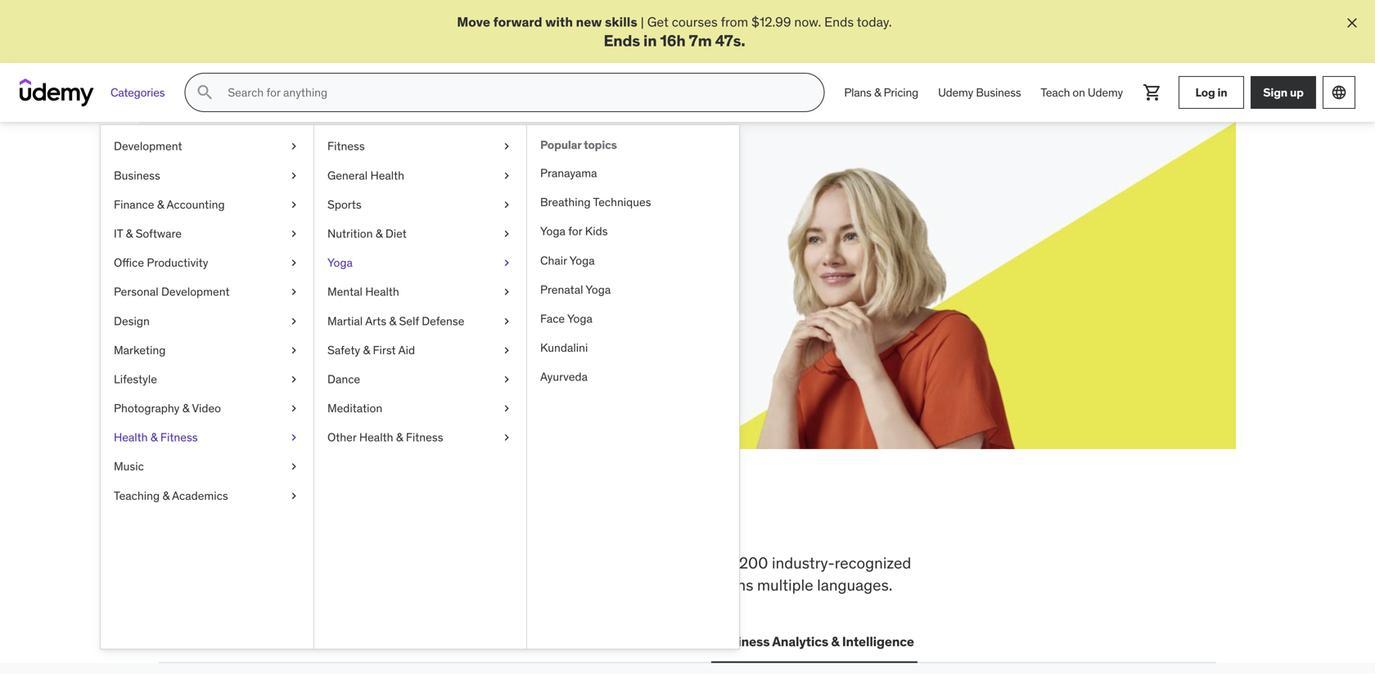 Task type: vqa. For each thing, say whether or not it's contained in the screenshot.
xsmall icon within Martial Arts & Self Defense link
yes



Task type: describe. For each thing, give the bounding box(es) containing it.
recognized
[[835, 554, 912, 573]]

kundalini link
[[527, 334, 739, 363]]

chair yoga
[[540, 253, 595, 268]]

health for other health & fitness
[[359, 430, 393, 445]]

science
[[530, 634, 578, 650]]

leadership button
[[407, 623, 482, 662]]

lifestyle link
[[101, 365, 314, 394]]

lifestyle
[[114, 372, 157, 387]]

mental health link
[[314, 278, 527, 307]]

health for general health
[[371, 168, 405, 183]]

for right course
[[429, 234, 445, 251]]

xsmall image for martial arts & self defense
[[500, 313, 513, 329]]

1 horizontal spatial ends
[[825, 14, 854, 30]]

forward
[[493, 14, 543, 30]]

development inside development link
[[114, 139, 182, 154]]

xsmall image for design
[[287, 313, 301, 329]]

0 horizontal spatial ends
[[604, 31, 640, 50]]

from
[[721, 14, 749, 30]]

xsmall image for meditation
[[500, 401, 513, 417]]

prenatal yoga
[[540, 282, 611, 297]]

teaching & academics link
[[101, 482, 314, 511]]

development link
[[101, 132, 314, 161]]

face
[[540, 312, 565, 326]]

little
[[465, 234, 491, 251]]

1 as from the left
[[448, 234, 462, 251]]

course
[[386, 234, 426, 251]]

today. inside skills for your future expand your potential with a course for as little as $12.99. sale ends today.
[[324, 252, 359, 269]]

to
[[389, 554, 403, 573]]

breathing techniques
[[540, 195, 651, 210]]

0 horizontal spatial fitness
[[160, 430, 198, 445]]

& down meditation link
[[396, 430, 403, 445]]

it for it & software
[[114, 226, 123, 241]]

future
[[403, 193, 483, 227]]

web development
[[162, 634, 274, 650]]

teaching
[[114, 489, 160, 503]]

certifications,
[[159, 576, 253, 595]]

development for web
[[193, 634, 274, 650]]

web
[[162, 634, 190, 650]]

face yoga link
[[527, 305, 739, 334]]

technical
[[406, 554, 470, 573]]

yoga for face
[[567, 312, 593, 326]]

marketing
[[114, 343, 166, 358]]

the
[[213, 500, 265, 542]]

popular topics
[[540, 138, 617, 152]]

mental health
[[328, 285, 399, 299]]

yoga for kids link
[[527, 217, 739, 246]]

general
[[328, 168, 368, 183]]

plans
[[845, 85, 872, 100]]

catalog
[[283, 576, 335, 595]]

xsmall image for teaching & academics
[[287, 488, 301, 504]]

for inside "covering critical workplace skills to technical topics, including prep content for over 200 industry-recognized certifications, our catalog supports well-rounded professional development and spans multiple languages."
[[683, 554, 702, 573]]

Search for anything text field
[[225, 79, 804, 107]]

with inside skills for your future expand your potential with a course for as little as $12.99. sale ends today.
[[348, 234, 373, 251]]

teach
[[1041, 85, 1071, 100]]

& for software
[[126, 226, 133, 241]]

xsmall image for yoga
[[500, 255, 513, 271]]

xsmall image for it & software
[[287, 226, 301, 242]]

for up potential
[[296, 193, 334, 227]]

martial arts & self defense link
[[314, 307, 527, 336]]

health up "music"
[[114, 430, 148, 445]]

all
[[159, 500, 207, 542]]

udemy business
[[939, 85, 1022, 100]]

with inside move forward with new skills | get courses from $12.99 now. ends today. ends in 16h 7m 47s .
[[546, 14, 573, 30]]

multiple
[[758, 576, 814, 595]]

|
[[641, 14, 644, 30]]

including
[[523, 554, 586, 573]]

ends
[[292, 252, 321, 269]]

finance & accounting link
[[101, 190, 314, 219]]

photography
[[114, 401, 180, 416]]

$12.99
[[752, 14, 792, 30]]

rounded
[[438, 576, 496, 595]]

diet
[[386, 226, 407, 241]]

sign up
[[1264, 85, 1304, 100]]

xsmall image for finance & accounting
[[287, 197, 301, 213]]

fitness link
[[314, 132, 527, 161]]

martial
[[328, 314, 363, 329]]

.
[[741, 31, 746, 50]]

skills inside move forward with new skills | get courses from $12.99 now. ends today. ends in 16h 7m 47s .
[[605, 14, 638, 30]]

& inside button
[[832, 634, 840, 650]]

chair yoga link
[[527, 246, 739, 275]]

skills inside "covering critical workplace skills to technical topics, including prep content for over 200 industry-recognized certifications, our catalog supports well-rounded professional development and spans multiple languages."
[[350, 554, 385, 573]]

courses
[[672, 14, 718, 30]]

breathing
[[540, 195, 591, 210]]

first
[[373, 343, 396, 358]]

accounting
[[167, 197, 225, 212]]

categories
[[111, 85, 165, 100]]

udemy inside "teach on udemy" link
[[1088, 85, 1124, 100]]

xsmall image for photography & video
[[287, 401, 301, 417]]

xsmall image for general health
[[500, 168, 513, 184]]

today. inside move forward with new skills | get courses from $12.99 now. ends today. ends in 16h 7m 47s .
[[857, 14, 892, 30]]

over
[[706, 554, 736, 573]]

all the skills you need in one place
[[159, 500, 704, 542]]

up
[[1291, 85, 1304, 100]]

self
[[399, 314, 419, 329]]

xsmall image for health & fitness
[[287, 430, 301, 446]]

xsmall image for other health & fitness
[[500, 430, 513, 446]]

xsmall image for music
[[287, 459, 301, 475]]

languages.
[[817, 576, 893, 595]]

communication button
[[595, 623, 698, 662]]

2 as from the left
[[494, 234, 507, 251]]

sale
[[264, 252, 289, 269]]

prep
[[590, 554, 622, 573]]

& for video
[[182, 401, 189, 416]]

nutrition & diet
[[328, 226, 407, 241]]

yoga element
[[527, 125, 739, 650]]

photography & video
[[114, 401, 221, 416]]

pranayama
[[540, 166, 597, 181]]

& for pricing
[[875, 85, 881, 100]]

need
[[431, 500, 509, 542]]

one
[[554, 500, 612, 542]]

log in
[[1196, 85, 1228, 100]]

it & software link
[[101, 219, 314, 249]]

& for diet
[[376, 226, 383, 241]]

prenatal yoga link
[[527, 275, 739, 305]]

pricing
[[884, 85, 919, 100]]

xsmall image for fitness
[[500, 139, 513, 155]]

sign up link
[[1251, 76, 1317, 109]]

office
[[114, 256, 144, 270]]

new
[[576, 14, 602, 30]]



Task type: locate. For each thing, give the bounding box(es) containing it.
xsmall image
[[500, 139, 513, 155], [500, 197, 513, 213], [287, 226, 301, 242], [500, 226, 513, 242], [287, 255, 301, 271], [500, 284, 513, 300], [500, 313, 513, 329], [500, 343, 513, 359], [287, 372, 301, 388], [287, 459, 301, 475], [287, 488, 301, 504]]

1 horizontal spatial it
[[294, 634, 305, 650]]

1 vertical spatial development
[[161, 285, 230, 299]]

web development button
[[159, 623, 278, 662]]

xsmall image inside photography & video link
[[287, 401, 301, 417]]

xsmall image inside other health & fitness link
[[500, 430, 513, 446]]

general health link
[[314, 161, 527, 190]]

2 vertical spatial development
[[193, 634, 274, 650]]

& for fitness
[[151, 430, 158, 445]]

today. right now.
[[857, 14, 892, 30]]

it & software
[[114, 226, 182, 241]]

skills up workplace on the bottom left of page
[[271, 500, 360, 542]]

ends
[[825, 14, 854, 30], [604, 31, 640, 50]]

0 vertical spatial with
[[546, 14, 573, 30]]

business up finance
[[114, 168, 160, 183]]

2 vertical spatial in
[[516, 500, 547, 542]]

health up 'arts'
[[365, 285, 399, 299]]

now.
[[795, 14, 822, 30]]

& for first
[[363, 343, 370, 358]]

xsmall image
[[287, 139, 301, 155], [287, 168, 301, 184], [500, 168, 513, 184], [287, 197, 301, 213], [500, 255, 513, 271], [287, 284, 301, 300], [287, 313, 301, 329], [287, 343, 301, 359], [500, 372, 513, 388], [287, 401, 301, 417], [500, 401, 513, 417], [287, 430, 301, 446], [500, 430, 513, 446]]

udemy right pricing
[[939, 85, 974, 100]]

yoga up chair
[[540, 224, 566, 239]]

it left certifications on the left bottom of the page
[[294, 634, 305, 650]]

business left teach
[[976, 85, 1022, 100]]

& right finance
[[157, 197, 164, 212]]

xsmall image inside nutrition & diet "link"
[[500, 226, 513, 242]]

1 udemy from the left
[[939, 85, 974, 100]]

health for mental health
[[365, 285, 399, 299]]

in
[[644, 31, 657, 50], [1218, 85, 1228, 100], [516, 500, 547, 542]]

development
[[588, 576, 679, 595]]

intelligence
[[843, 634, 915, 650]]

xsmall image inside personal development link
[[287, 284, 301, 300]]

$12.99.
[[218, 252, 260, 269]]

0 vertical spatial business
[[976, 85, 1022, 100]]

business inside button
[[715, 634, 770, 650]]

1 vertical spatial your
[[265, 234, 290, 251]]

2 vertical spatial skills
[[350, 554, 385, 573]]

xsmall image inside yoga link
[[500, 255, 513, 271]]

meditation link
[[314, 394, 527, 423]]

yoga for kids
[[540, 224, 608, 239]]

yoga right face
[[567, 312, 593, 326]]

health right general
[[371, 168, 405, 183]]

kundalini
[[540, 341, 588, 355]]

software
[[136, 226, 182, 241]]

& left 'video'
[[182, 401, 189, 416]]

well-
[[404, 576, 438, 595]]

as left little
[[448, 234, 462, 251]]

0 vertical spatial in
[[644, 31, 657, 50]]

xsmall image for mental health
[[500, 284, 513, 300]]

fitness up general
[[328, 139, 365, 154]]

data
[[498, 634, 527, 650]]

development for personal
[[161, 285, 230, 299]]

design
[[114, 314, 150, 329]]

choose a language image
[[1332, 85, 1348, 101]]

leadership
[[411, 634, 478, 650]]

yoga inside 'link'
[[540, 224, 566, 239]]

today. down nutrition on the left
[[324, 252, 359, 269]]

2 vertical spatial business
[[715, 634, 770, 650]]

xsmall image inside the safety & first aid link
[[500, 343, 513, 359]]

1 vertical spatial in
[[1218, 85, 1228, 100]]

nutrition
[[328, 226, 373, 241]]

health & fitness link
[[101, 423, 314, 453]]

skills left the |
[[605, 14, 638, 30]]

xsmall image inside music link
[[287, 459, 301, 475]]

udemy image
[[20, 79, 94, 107]]

& for academics
[[163, 489, 170, 503]]

0 vertical spatial development
[[114, 139, 182, 154]]

xsmall image inside lifestyle link
[[287, 372, 301, 388]]

1 horizontal spatial with
[[546, 14, 573, 30]]

close image
[[1345, 15, 1361, 31]]

xsmall image inside health & fitness link
[[287, 430, 301, 446]]

1 horizontal spatial your
[[339, 193, 399, 227]]

0 vertical spatial today.
[[857, 14, 892, 30]]

& right the plans
[[875, 85, 881, 100]]

xsmall image for dance
[[500, 372, 513, 388]]

music link
[[101, 453, 314, 482]]

xsmall image inside design link
[[287, 313, 301, 329]]

it inside button
[[294, 634, 305, 650]]

xsmall image for business
[[287, 168, 301, 184]]

udemy right on
[[1088, 85, 1124, 100]]

xsmall image inside marketing link
[[287, 343, 301, 359]]

1 vertical spatial with
[[348, 234, 373, 251]]

teaching & academics
[[114, 489, 228, 503]]

business link
[[101, 161, 314, 190]]

expand
[[218, 234, 262, 251]]

yoga for prenatal
[[586, 282, 611, 297]]

200
[[739, 554, 768, 573]]

development right web
[[193, 634, 274, 650]]

xsmall image for lifestyle
[[287, 372, 301, 388]]

business for business analytics & intelligence
[[715, 634, 770, 650]]

xsmall image inside it & software link
[[287, 226, 301, 242]]

& up office
[[126, 226, 133, 241]]

0 horizontal spatial business
[[114, 168, 160, 183]]

place
[[618, 500, 704, 542]]

safety & first aid
[[328, 343, 415, 358]]

for left kids
[[569, 224, 583, 239]]

xsmall image for personal development
[[287, 284, 301, 300]]

1 horizontal spatial fitness
[[328, 139, 365, 154]]

1 vertical spatial skills
[[271, 500, 360, 542]]

other health & fitness link
[[314, 423, 527, 453]]

development inside personal development link
[[161, 285, 230, 299]]

xsmall image inside meditation link
[[500, 401, 513, 417]]

0 horizontal spatial with
[[348, 234, 373, 251]]

as
[[448, 234, 462, 251], [494, 234, 507, 251]]

xsmall image inside teaching & academics link
[[287, 488, 301, 504]]

it up office
[[114, 226, 123, 241]]

breathing techniques link
[[527, 188, 739, 217]]

your up a
[[339, 193, 399, 227]]

other
[[328, 430, 357, 445]]

fitness down photography & video
[[160, 430, 198, 445]]

& for accounting
[[157, 197, 164, 212]]

0 horizontal spatial it
[[114, 226, 123, 241]]

development inside 'web development' 'button'
[[193, 634, 274, 650]]

xsmall image inside the office productivity link
[[287, 255, 301, 271]]

in inside move forward with new skills | get courses from $12.99 now. ends today. ends in 16h 7m 47s .
[[644, 31, 657, 50]]

log in link
[[1179, 76, 1245, 109]]

it for it certifications
[[294, 634, 305, 650]]

plans & pricing
[[845, 85, 919, 100]]

& right teaching on the bottom of the page
[[163, 489, 170, 503]]

xsmall image inside business link
[[287, 168, 301, 184]]

categories button
[[101, 73, 175, 112]]

& down photography
[[151, 430, 158, 445]]

a
[[376, 234, 383, 251]]

finance
[[114, 197, 154, 212]]

2 horizontal spatial fitness
[[406, 430, 443, 445]]

0 horizontal spatial your
[[265, 234, 290, 251]]

move forward with new skills | get courses from $12.99 now. ends today. ends in 16h 7m 47s .
[[457, 14, 892, 50]]

udemy
[[939, 85, 974, 100], [1088, 85, 1124, 100]]

topics
[[584, 138, 617, 152]]

as right little
[[494, 234, 507, 251]]

& left diet
[[376, 226, 383, 241]]

health right other
[[359, 430, 393, 445]]

and
[[683, 576, 709, 595]]

potential
[[293, 234, 345, 251]]

popular
[[540, 138, 582, 152]]

martial arts & self defense
[[328, 314, 465, 329]]

1 horizontal spatial udemy
[[1088, 85, 1124, 100]]

xsmall image inside martial arts & self defense link
[[500, 313, 513, 329]]

for inside 'link'
[[569, 224, 583, 239]]

yoga right chair
[[570, 253, 595, 268]]

kids
[[585, 224, 608, 239]]

fitness down meditation link
[[406, 430, 443, 445]]

&
[[875, 85, 881, 100], [157, 197, 164, 212], [126, 226, 133, 241], [376, 226, 383, 241], [389, 314, 396, 329], [363, 343, 370, 358], [182, 401, 189, 416], [151, 430, 158, 445], [396, 430, 403, 445], [163, 489, 170, 503], [832, 634, 840, 650]]

udemy business link
[[929, 73, 1031, 112]]

move
[[457, 14, 491, 30]]

xsmall image inside sports link
[[500, 197, 513, 213]]

& right the analytics
[[832, 634, 840, 650]]

business analytics & intelligence
[[715, 634, 915, 650]]

personal
[[114, 285, 159, 299]]

1 horizontal spatial today.
[[857, 14, 892, 30]]

xsmall image inside fitness link
[[500, 139, 513, 155]]

0 vertical spatial it
[[114, 226, 123, 241]]

2 udemy from the left
[[1088, 85, 1124, 100]]

xsmall image for marketing
[[287, 343, 301, 359]]

2 horizontal spatial in
[[1218, 85, 1228, 100]]

chair
[[540, 253, 567, 268]]

today.
[[857, 14, 892, 30], [324, 252, 359, 269]]

in up including
[[516, 500, 547, 542]]

with left a
[[348, 234, 373, 251]]

0 horizontal spatial as
[[448, 234, 462, 251]]

critical
[[225, 554, 271, 573]]

1 horizontal spatial business
[[715, 634, 770, 650]]

xsmall image for office productivity
[[287, 255, 301, 271]]

business for business
[[114, 168, 160, 183]]

nutrition & diet link
[[314, 219, 527, 249]]

1 vertical spatial it
[[294, 634, 305, 650]]

prenatal
[[540, 282, 583, 297]]

xsmall image inside finance & accounting link
[[287, 197, 301, 213]]

professional
[[500, 576, 585, 595]]

your up 'sale'
[[265, 234, 290, 251]]

health
[[371, 168, 405, 183], [365, 285, 399, 299], [114, 430, 148, 445], [359, 430, 393, 445]]

our
[[257, 576, 280, 595]]

xsmall image inside development link
[[287, 139, 301, 155]]

1 horizontal spatial in
[[644, 31, 657, 50]]

xsmall image inside mental health link
[[500, 284, 513, 300]]

certifications
[[308, 634, 391, 650]]

with left "new"
[[546, 14, 573, 30]]

supports
[[338, 576, 400, 595]]

submit search image
[[195, 83, 215, 103]]

udemy inside udemy business link
[[939, 85, 974, 100]]

0 vertical spatial your
[[339, 193, 399, 227]]

2 horizontal spatial business
[[976, 85, 1022, 100]]

xsmall image inside the dance link
[[500, 372, 513, 388]]

xsmall image for sports
[[500, 197, 513, 213]]

xsmall image inside the general health link
[[500, 168, 513, 184]]

sports link
[[314, 190, 527, 219]]

for
[[296, 193, 334, 227], [569, 224, 583, 239], [429, 234, 445, 251], [683, 554, 702, 573]]

& left first at the left of the page
[[363, 343, 370, 358]]

skills up supports
[[350, 554, 385, 573]]

0 vertical spatial skills
[[605, 14, 638, 30]]

you
[[366, 500, 425, 542]]

1 horizontal spatial as
[[494, 234, 507, 251]]

covering
[[159, 554, 221, 573]]

arts
[[365, 314, 387, 329]]

it certifications button
[[291, 623, 394, 662]]

16h 7m 47s
[[660, 31, 741, 50]]

xsmall image for development
[[287, 139, 301, 155]]

music
[[114, 460, 144, 474]]

yoga for chair
[[570, 253, 595, 268]]

yoga down potential
[[328, 256, 353, 270]]

for up the and
[[683, 554, 702, 573]]

development down categories dropdown button
[[114, 139, 182, 154]]

xsmall image for safety & first aid
[[500, 343, 513, 359]]

mental
[[328, 285, 363, 299]]

business down spans
[[715, 634, 770, 650]]

0 horizontal spatial in
[[516, 500, 547, 542]]

defense
[[422, 314, 465, 329]]

0 horizontal spatial udemy
[[939, 85, 974, 100]]

1 vertical spatial today.
[[324, 252, 359, 269]]

development down the office productivity link
[[161, 285, 230, 299]]

industry-
[[772, 554, 835, 573]]

yoga right prenatal
[[586, 282, 611, 297]]

1 vertical spatial business
[[114, 168, 160, 183]]

& left self
[[389, 314, 396, 329]]

in right log
[[1218, 85, 1228, 100]]

ayurveda link
[[527, 363, 739, 392]]

other health & fitness
[[328, 430, 443, 445]]

xsmall image for nutrition & diet
[[500, 226, 513, 242]]

on
[[1073, 85, 1086, 100]]

in down the |
[[644, 31, 657, 50]]

workplace
[[275, 554, 347, 573]]

& inside "link"
[[376, 226, 383, 241]]

shopping cart with 0 items image
[[1143, 83, 1163, 103]]

0 horizontal spatial today.
[[324, 252, 359, 269]]

personal development
[[114, 285, 230, 299]]



